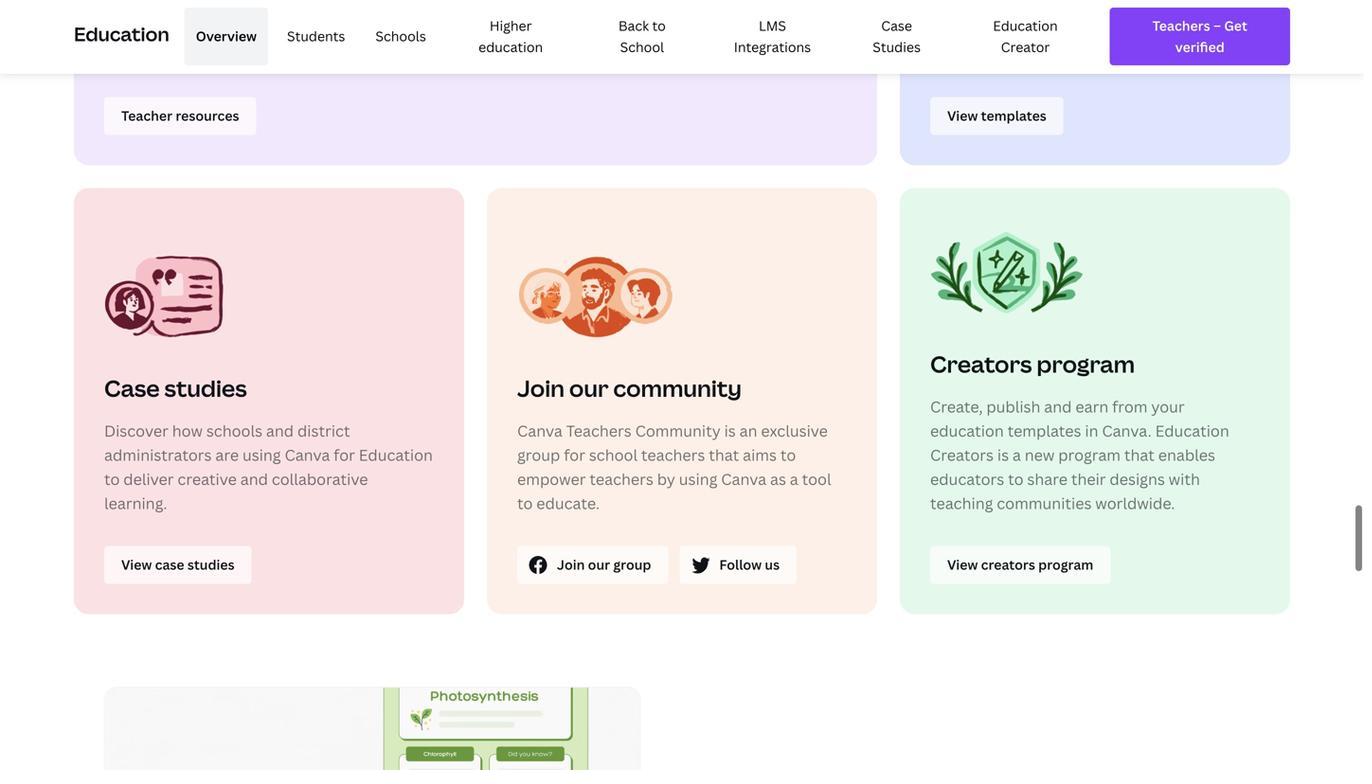 Task type: locate. For each thing, give the bounding box(es) containing it.
for down district
[[334, 445, 355, 465]]

lms
[[759, 17, 786, 35]]

communicate
[[431, 20, 531, 40]]

creators program
[[930, 349, 1135, 380]]

choose
[[1043, 0, 1096, 16]]

0 horizontal spatial that
[[709, 445, 739, 465]]

1 that from the left
[[709, 445, 739, 465]]

education down higher
[[479, 38, 543, 56]]

how inside discover how schools and district administrators are using canva for education to deliver creative and collaborative learning.
[[172, 421, 203, 441]]

teachers
[[641, 445, 705, 465], [590, 469, 654, 489]]

canva.
[[1102, 421, 1152, 441]]

case
[[881, 17, 912, 35], [104, 373, 160, 404]]

1 vertical spatial teachers
[[590, 469, 654, 489]]

case for case studies
[[104, 373, 160, 404]]

to up learning. at the left of the page
[[104, 469, 120, 489]]

a up lesson, at the right of page
[[1139, 0, 1147, 16]]

0 horizontal spatial a
[[790, 469, 798, 489]]

0 vertical spatial from
[[1100, 0, 1135, 16]]

that left aims
[[709, 445, 739, 465]]

1 horizontal spatial using
[[297, 44, 335, 65]]

with
[[1169, 469, 1200, 489]]

templates
[[930, 20, 1004, 40], [1008, 421, 1081, 441]]

case studies
[[104, 373, 247, 404]]

menu bar containing higher education
[[177, 8, 1095, 65]]

education creator link
[[956, 8, 1095, 65]]

educators
[[930, 469, 1004, 489]]

deliver
[[123, 469, 174, 489]]

templates inside create, publish and earn from your education templates in canva. education creators is a new program that enables educators to share their designs with teaching communities worldwide.
[[1008, 421, 1081, 441]]

from up lesson, at the right of page
[[1100, 0, 1135, 16]]

canva
[[339, 44, 384, 65], [517, 421, 563, 441], [285, 445, 330, 465], [721, 469, 767, 489]]

using inside canva teachers community is an exclusive group for school teachers that aims to empower teachers by using canva as a tool to educate.
[[679, 469, 718, 489]]

for inside canva teachers community is an exclusive group for school teachers that aims to empower teachers by using canva as a tool to educate.
[[564, 445, 585, 465]]

0 vertical spatial a
[[1139, 0, 1147, 16]]

library
[[1151, 0, 1199, 16]]

aims
[[743, 445, 777, 465]]

is
[[724, 421, 736, 441], [997, 445, 1009, 465]]

0 horizontal spatial using
[[242, 445, 281, 465]]

start
[[930, 0, 967, 16]]

creators up educators
[[930, 445, 994, 465]]

teaching
[[930, 493, 993, 514]]

from up canva.
[[1112, 396, 1148, 417]]

communities
[[997, 493, 1092, 514]]

2 vertical spatial your
[[1151, 396, 1185, 417]]

for down inspired
[[1008, 20, 1029, 40]]

and
[[104, 44, 132, 65], [1044, 396, 1072, 417], [266, 421, 294, 441], [240, 469, 268, 489]]

community icon image
[[517, 242, 699, 351]]

for inside start inspired - choose from a library of templates for your next lesson, presentation or class assignment.
[[1008, 20, 1029, 40]]

share
[[1027, 469, 1068, 489]]

creator
[[1001, 38, 1050, 56]]

0 horizontal spatial your
[[191, 44, 224, 65]]

teachers down school
[[590, 469, 654, 489]]

is left "an"
[[724, 421, 736, 441]]

creators up create,
[[930, 349, 1032, 380]]

designs
[[1110, 469, 1165, 489]]

create,
[[930, 396, 983, 417]]

using
[[297, 44, 335, 65], [242, 445, 281, 465], [679, 469, 718, 489]]

is inside canva teachers community is an exclusive group for school teachers that aims to empower teachers by using canva as a tool to educate.
[[724, 421, 736, 441]]

0 horizontal spatial is
[[724, 421, 736, 441]]

an
[[740, 421, 757, 441]]

a left new
[[1013, 445, 1021, 465]]

templates up class
[[930, 20, 1004, 40]]

group
[[517, 445, 560, 465]]

2 vertical spatial using
[[679, 469, 718, 489]]

education inside create, publish and earn from your education templates in canva. education creators is a new program that enables educators to share their designs with teaching communities worldwide.
[[1155, 421, 1229, 441]]

of
[[1202, 0, 1218, 16]]

2 horizontal spatial your
[[1151, 396, 1185, 417]]

from inside start inspired - choose from a library of templates for your next lesson, presentation or class assignment.
[[1100, 0, 1135, 16]]

canva down create, on the top left of the page
[[339, 44, 384, 65]]

and left district
[[266, 421, 294, 441]]

how up administrators
[[172, 421, 203, 441]]

and down the watch
[[104, 44, 132, 65]]

to
[[652, 17, 666, 35], [264, 20, 279, 40], [358, 20, 374, 40], [780, 445, 796, 465], [104, 469, 120, 489], [1008, 469, 1024, 489], [517, 493, 533, 514]]

educate.
[[536, 493, 600, 514]]

case inside case studies
[[881, 17, 912, 35]]

0 vertical spatial case
[[881, 17, 912, 35]]

1 vertical spatial your
[[191, 44, 224, 65]]

case up studies
[[881, 17, 912, 35]]

learn
[[283, 20, 320, 40]]

canva inside watch video tutorials to learn how to create, communicate and engage your students using canva for education.
[[339, 44, 384, 65]]

-
[[1034, 0, 1039, 16]]

1 horizontal spatial templates
[[1008, 421, 1081, 441]]

0 vertical spatial teachers
[[641, 445, 705, 465]]

case up discover
[[104, 373, 160, 404]]

is left new
[[997, 445, 1009, 465]]

0 horizontal spatial education
[[479, 38, 543, 56]]

a inside canva teachers community is an exclusive group for school teachers that aims to empower teachers by using canva as a tool to educate.
[[790, 469, 798, 489]]

how right learn at the left
[[324, 20, 354, 40]]

1 vertical spatial education
[[930, 421, 1004, 441]]

using down learn at the left
[[297, 44, 335, 65]]

1 horizontal spatial case
[[881, 17, 912, 35]]

using right are
[[242, 445, 281, 465]]

1 vertical spatial program
[[1058, 445, 1121, 465]]

teachers down community
[[641, 445, 705, 465]]

0 vertical spatial how
[[324, 20, 354, 40]]

2 horizontal spatial a
[[1139, 0, 1147, 16]]

templates up new
[[1008, 421, 1081, 441]]

education.
[[413, 44, 491, 65]]

1 vertical spatial from
[[1112, 396, 1148, 417]]

a
[[1139, 0, 1147, 16], [1013, 445, 1021, 465], [790, 469, 798, 489]]

0 vertical spatial is
[[724, 421, 736, 441]]

a inside start inspired - choose from a library of templates for your next lesson, presentation or class assignment.
[[1139, 0, 1147, 16]]

video
[[154, 20, 194, 40]]

presentation
[[1160, 20, 1254, 40]]

engage
[[136, 44, 187, 65]]

district
[[297, 421, 350, 441]]

1 horizontal spatial your
[[1033, 20, 1066, 40]]

or
[[930, 44, 946, 65]]

integrations
[[734, 38, 811, 56]]

2 horizontal spatial using
[[679, 469, 718, 489]]

canva down aims
[[721, 469, 767, 489]]

your inside start inspired - choose from a library of templates for your next lesson, presentation or class assignment.
[[1033, 20, 1066, 40]]

0 vertical spatial your
[[1033, 20, 1066, 40]]

0 horizontal spatial templates
[[930, 20, 1004, 40]]

1 horizontal spatial how
[[324, 20, 354, 40]]

teachers
[[566, 421, 632, 441]]

using right by
[[679, 469, 718, 489]]

1 horizontal spatial education
[[930, 421, 1004, 441]]

that
[[709, 445, 739, 465], [1124, 445, 1155, 465]]

view case studies image
[[121, 554, 235, 576]]

back to school link
[[584, 8, 700, 65]]

and inside watch video tutorials to learn how to create, communicate and engage your students using canva for education.
[[104, 44, 132, 65]]

using inside watch video tutorials to learn how to create, communicate and engage your students using canva for education.
[[297, 44, 335, 65]]

0 vertical spatial using
[[297, 44, 335, 65]]

menu bar
[[177, 8, 1095, 65]]

0 vertical spatial education
[[479, 38, 543, 56]]

that up the designs
[[1124, 445, 1155, 465]]

for up the empower at the bottom of the page
[[564, 445, 585, 465]]

your
[[1033, 20, 1066, 40], [191, 44, 224, 65], [1151, 396, 1185, 417]]

your down tutorials
[[191, 44, 224, 65]]

your inside watch video tutorials to learn how to create, communicate and engage your students using canva for education.
[[191, 44, 224, 65]]

1 vertical spatial is
[[997, 445, 1009, 465]]

to up students
[[264, 20, 279, 40]]

education
[[993, 17, 1058, 35], [74, 21, 169, 47], [1155, 421, 1229, 441], [359, 445, 433, 465]]

back
[[618, 17, 649, 35]]

empower
[[517, 469, 586, 489]]

to left the schools
[[358, 20, 374, 40]]

school
[[589, 445, 638, 465]]

to right back
[[652, 17, 666, 35]]

is inside create, publish and earn from your education templates in canva. education creators is a new program that enables educators to share their designs with teaching communities worldwide.
[[997, 445, 1009, 465]]

program up the 'their'
[[1058, 445, 1121, 465]]

as
[[770, 469, 786, 489]]

studies
[[164, 373, 247, 404]]

1 vertical spatial using
[[242, 445, 281, 465]]

and left the "earn"
[[1044, 396, 1072, 417]]

2 that from the left
[[1124, 445, 1155, 465]]

creators inside create, publish and earn from your education templates in canva. education creators is a new program that enables educators to share their designs with teaching communities worldwide.
[[930, 445, 994, 465]]

education inside discover how schools and district administrators are using canva for education to deliver creative and collaborative learning.
[[359, 445, 433, 465]]

education creator
[[993, 17, 1058, 56]]

for inside discover how schools and district administrators are using canva for education to deliver creative and collaborative learning.
[[334, 445, 355, 465]]

1 creators from the top
[[930, 349, 1032, 380]]

community
[[613, 373, 742, 404]]

and inside create, publish and earn from your education templates in canva. education creators is a new program that enables educators to share their designs with teaching communities worldwide.
[[1044, 396, 1072, 417]]

watch
[[104, 20, 150, 40]]

from for choose
[[1100, 0, 1135, 16]]

start inspired - choose from a library of templates for your next lesson, presentation or class assignment.
[[930, 0, 1254, 65]]

a right as
[[790, 469, 798, 489]]

canva up collaborative
[[285, 445, 330, 465]]

join our community
[[517, 373, 742, 404]]

1 vertical spatial templates
[[1008, 421, 1081, 441]]

to left "share"
[[1008, 469, 1024, 489]]

case studies icon image
[[104, 242, 286, 351]]

1 vertical spatial creators
[[930, 445, 994, 465]]

exclusive
[[761, 421, 828, 441]]

from
[[1100, 0, 1135, 16], [1112, 396, 1148, 417]]

1 horizontal spatial a
[[1013, 445, 1021, 465]]

from inside create, publish and earn from your education templates in canva. education creators is a new program that enables educators to share their designs with teaching communities worldwide.
[[1112, 396, 1148, 417]]

your down -
[[1033, 20, 1066, 40]]

program
[[1037, 349, 1135, 380], [1058, 445, 1121, 465]]

2 vertical spatial a
[[790, 469, 798, 489]]

program up the "earn"
[[1037, 349, 1135, 380]]

your up canva.
[[1151, 396, 1185, 417]]

1 vertical spatial a
[[1013, 445, 1021, 465]]

higher education
[[479, 17, 543, 56]]

1 horizontal spatial is
[[997, 445, 1009, 465]]

overview
[[196, 27, 257, 45]]

1 vertical spatial case
[[104, 373, 160, 404]]

1 horizontal spatial that
[[1124, 445, 1155, 465]]

education
[[479, 38, 543, 56], [930, 421, 1004, 441]]

canva inside discover how schools and district administrators are using canva for education to deliver creative and collaborative learning.
[[285, 445, 330, 465]]

lms integrations link
[[708, 8, 837, 65]]

1 vertical spatial how
[[172, 421, 203, 441]]

education down create,
[[930, 421, 1004, 441]]

how
[[324, 20, 354, 40], [172, 421, 203, 441]]

0 vertical spatial templates
[[930, 20, 1004, 40]]

0 horizontal spatial case
[[104, 373, 160, 404]]

for down create, on the top left of the page
[[388, 44, 409, 65]]

2 creators from the top
[[930, 445, 994, 465]]

0 vertical spatial creators
[[930, 349, 1032, 380]]

studies
[[873, 38, 921, 56]]

0 horizontal spatial how
[[172, 421, 203, 441]]



Task type: describe. For each thing, give the bounding box(es) containing it.
earn
[[1076, 396, 1109, 417]]

to inside back to school
[[652, 17, 666, 35]]

watch video tutorials to learn how to create, communicate and engage your students using canva for education.
[[104, 20, 531, 65]]

program inside create, publish and earn from your education templates in canva. education creators is a new program that enables educators to share their designs with teaching communities worldwide.
[[1058, 445, 1121, 465]]

case studies
[[873, 17, 921, 56]]

menu bar inside education "element"
[[177, 8, 1095, 65]]

are
[[215, 445, 239, 465]]

next
[[1070, 20, 1102, 40]]

by
[[657, 469, 675, 489]]

to down exclusive
[[780, 445, 796, 465]]

that inside canva teachers community is an exclusive group for school teachers that aims to empower teachers by using canva as a tool to educate.
[[709, 445, 739, 465]]

new
[[1025, 445, 1055, 465]]

how inside watch video tutorials to learn how to create, communicate and engage your students using canva for education.
[[324, 20, 354, 40]]

schools link
[[364, 8, 438, 65]]

templates inside start inspired - choose from a library of templates for your next lesson, presentation or class assignment.
[[930, 20, 1004, 40]]

worldwide.
[[1095, 493, 1175, 514]]

teachers – get verified image
[[1127, 15, 1273, 58]]

discover
[[104, 421, 168, 441]]

schools
[[376, 27, 426, 45]]

inspired
[[971, 0, 1030, 16]]

join
[[517, 373, 565, 404]]

0 vertical spatial program
[[1037, 349, 1135, 380]]

education element
[[74, 0, 1290, 73]]

school
[[620, 38, 664, 56]]

creative
[[178, 469, 237, 489]]

higher
[[490, 17, 532, 35]]

a inside create, publish and earn from your education templates in canva. education creators is a new program that enables educators to share their designs with teaching communities worldwide.
[[1013, 445, 1021, 465]]

view templates image
[[947, 105, 1047, 126]]

tutorials
[[198, 20, 260, 40]]

case studies link
[[845, 8, 949, 65]]

view creators program image
[[947, 554, 1094, 576]]

students
[[287, 27, 345, 45]]

case for case studies
[[881, 17, 912, 35]]

create,
[[377, 20, 428, 40]]

administrators
[[104, 445, 212, 465]]

canva up group
[[517, 421, 563, 441]]

back to school
[[618, 17, 666, 56]]

collaborative
[[272, 469, 368, 489]]

education inside menu bar
[[479, 38, 543, 56]]

students
[[228, 44, 293, 65]]

and right creative
[[240, 469, 268, 489]]

community
[[635, 421, 721, 441]]

discover how schools and district administrators are using canva for education to deliver creative and collaborative learning.
[[104, 421, 433, 514]]

students link
[[276, 8, 357, 65]]

our
[[569, 373, 609, 404]]

teacher resources image
[[121, 105, 239, 126]]

lms integrations
[[734, 17, 811, 56]]

to down the empower at the bottom of the page
[[517, 493, 533, 514]]

tool
[[802, 469, 831, 489]]

in
[[1085, 421, 1098, 441]]

create, publish and earn from your education templates in canva. education creators is a new program that enables educators to share their designs with teaching communities worldwide.
[[930, 396, 1229, 514]]

using inside discover how schools and district administrators are using canva for education to deliver creative and collaborative learning.
[[242, 445, 281, 465]]

enables
[[1158, 445, 1215, 465]]

their
[[1071, 469, 1106, 489]]

that inside create, publish and earn from your education templates in canva. education creators is a new program that enables educators to share their designs with teaching communities worldwide.
[[1124, 445, 1155, 465]]

your inside create, publish and earn from your education templates in canva. education creators is a new program that enables educators to share their designs with teaching communities worldwide.
[[1151, 396, 1185, 417]]

to inside discover how schools and district administrators are using canva for education to deliver creative and collaborative learning.
[[104, 469, 120, 489]]

creators icon image
[[930, 218, 1112, 327]]

from for earn
[[1112, 396, 1148, 417]]

lesson,
[[1106, 20, 1157, 40]]

education inside create, publish and earn from your education templates in canva. education creators is a new program that enables educators to share their designs with teaching communities worldwide.
[[930, 421, 1004, 441]]

learning.
[[104, 493, 167, 514]]

overview link
[[184, 8, 268, 65]]

to inside create, publish and earn from your education templates in canva. education creators is a new program that enables educators to share their designs with teaching communities worldwide.
[[1008, 469, 1024, 489]]

assignment.
[[990, 44, 1078, 65]]

for inside watch video tutorials to learn how to create, communicate and engage your students using canva for education.
[[388, 44, 409, 65]]

canva teachers community is an exclusive group for school teachers that aims to empower teachers by using canva as a tool to educate.
[[517, 421, 831, 514]]

class
[[950, 44, 986, 65]]

schools
[[206, 421, 262, 441]]

publish
[[987, 396, 1041, 417]]

higher education link
[[445, 8, 576, 65]]



Task type: vqa. For each thing, say whether or not it's contained in the screenshot.
menu bar
yes



